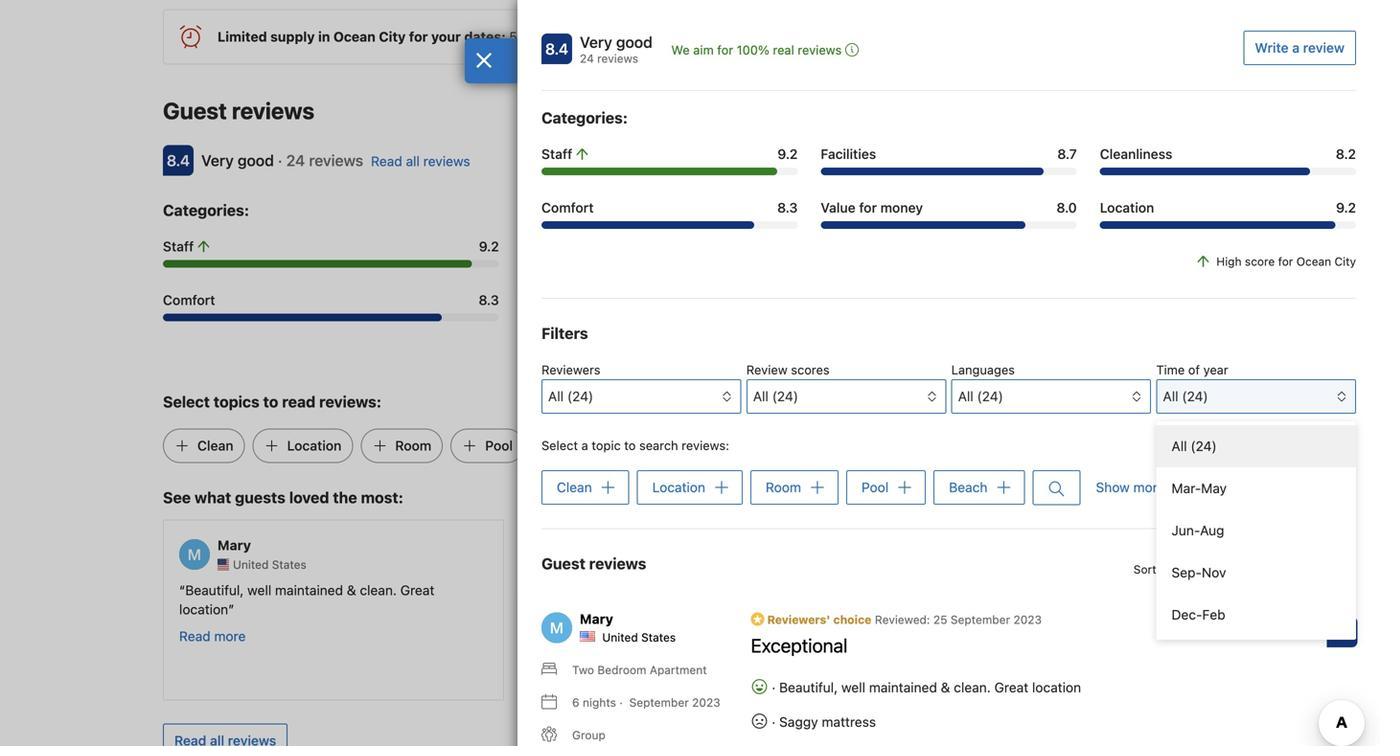Task type: locate. For each thing, give the bounding box(es) containing it.
(24) down reviewers
[[567, 389, 594, 405]]

very
[[580, 33, 612, 51], [201, 152, 234, 170]]

reviews down like at the top left of the page
[[597, 52, 638, 65]]

review
[[747, 363, 788, 377]]

very left top on the right bottom of page
[[750, 583, 776, 599]]

city right score
[[1335, 255, 1356, 268]]

(24) down review scores
[[772, 389, 799, 405]]

categories: down very good · 24 reviews
[[163, 201, 249, 220]]

0 vertical spatial clean.
[[360, 583, 397, 599]]

location inside " beautiful, well maintained & clean. great location
[[179, 602, 228, 618]]

1 vertical spatial location
[[1032, 680, 1081, 696]]

united states for united states image
[[590, 559, 663, 572]]

supply
[[270, 29, 315, 45]]

all
[[548, 389, 564, 405], [753, 389, 769, 405], [958, 389, 974, 405], [1163, 389, 1179, 405], [1172, 439, 1187, 454]]

read all reviews
[[371, 154, 470, 169]]

0 horizontal spatial reviews:
[[319, 393, 382, 411]]

0 horizontal spatial scored 8.4 element
[[163, 145, 194, 176]]

25
[[934, 613, 948, 627]]

0 vertical spatial beautiful,
[[185, 583, 244, 599]]

ocean
[[333, 29, 376, 45], [1297, 255, 1332, 268]]

all (24) down 'time of year'
[[1163, 389, 1208, 405]]

2 vertical spatial to
[[1109, 641, 1121, 656]]

show more
[[1096, 480, 1165, 496]]

maintained inside " beautiful, well maintained & clean. great location
[[275, 583, 343, 599]]

field
[[950, 641, 977, 656]]

property
[[542, 583, 595, 599]]

location down search
[[652, 480, 705, 496]]

the
[[333, 489, 357, 507], [1134, 621, 1154, 637], [1125, 641, 1145, 656]]

well inside " beautiful, well maintained & clean. great location
[[247, 583, 271, 599]]

was up kitchen
[[942, 583, 966, 599]]

0 vertical spatial city
[[379, 29, 406, 45]]

very good 24 reviews
[[580, 33, 653, 65]]

reviews
[[798, 43, 842, 57], [597, 52, 638, 65], [232, 97, 315, 124], [309, 152, 363, 170], [423, 154, 470, 169], [589, 555, 646, 573], [1160, 563, 1201, 576]]

clean down topics
[[197, 438, 234, 454]]

city for in
[[379, 29, 406, 45]]

1 vertical spatial a
[[582, 439, 588, 453]]

all (24) for languages
[[958, 389, 1003, 405]]

comfort 8.3 meter
[[542, 221, 798, 229], [163, 314, 499, 322]]

sort
[[1134, 563, 1157, 576]]

for right the aim on the top right
[[717, 43, 733, 57]]

on left "our"
[[818, 29, 833, 45]]

sep-nov link
[[1156, 552, 1356, 594]]

for
[[409, 29, 428, 45], [717, 43, 733, 57], [859, 200, 877, 216], [1278, 255, 1293, 268], [560, 292, 578, 308]]

read more for "
[[536, 629, 602, 645]]

united for united states icon
[[233, 559, 269, 572]]

1 vertical spatial we
[[1084, 621, 1102, 637]]

(24) for time of year
[[1182, 389, 1208, 405]]

staff
[[542, 146, 573, 162], [163, 239, 194, 255], [688, 583, 718, 599]]

location for " beautiful, well maintained & clean. great location
[[179, 602, 228, 618]]

1 horizontal spatial beautiful,
[[779, 680, 838, 696]]

has right the self
[[986, 621, 1008, 637]]

great for · beautiful, well maintained & clean. great location
[[995, 680, 1029, 696]]

0 horizontal spatial categories:
[[163, 201, 249, 220]]

beautiful, inside " beautiful, well maintained & clean. great location
[[185, 583, 244, 599]]

great
[[400, 583, 435, 599], [995, 680, 1029, 696]]

0 vertical spatial of
[[1188, 363, 1200, 377]]

0 horizontal spatial of
[[823, 583, 836, 599]]

(24) up mar-may
[[1191, 439, 1217, 454]]

all (24) button down scores
[[747, 380, 946, 414]]

0 vertical spatial review categories element
[[542, 106, 628, 129]]

has up the self
[[982, 602, 1004, 618]]

states for united states icon
[[272, 559, 306, 572]]

"
[[228, 602, 234, 618], [576, 602, 582, 618], [1187, 641, 1193, 656]]

3 all (24) button from the left
[[952, 380, 1151, 414]]

read more down voleyball at bottom right
[[892, 667, 959, 683]]

reviews inside very good 24 reviews
[[597, 52, 638, 65]]

rated very good element for ·
[[201, 152, 274, 170]]

& inside " beautiful, well maintained & clean. great location
[[347, 583, 356, 599]]

things.
[[536, 602, 576, 618]]

value for money up filters
[[522, 292, 624, 308]]

to inside please was very comfortable, organized and clean. kitchen has everything we needed. the complex it self has everything, we love the voleyball field and how closed was to the beach "
[[1109, 641, 1121, 656]]

beautiful, for beautiful, well maintained & clean. great location
[[779, 680, 838, 696]]

(24) down languages
[[977, 389, 1003, 405]]

kitchen
[[933, 602, 978, 618]]

score
[[1245, 255, 1275, 268]]

and
[[1147, 583, 1170, 599], [981, 641, 1004, 656]]

read more button down " at left
[[179, 628, 246, 647]]

dec-feb
[[1172, 607, 1226, 623]]

8.0
[[1057, 200, 1077, 216], [838, 292, 858, 308]]

1 horizontal spatial 8.2
[[1336, 146, 1356, 162]]

2 horizontal spatial all (24) button
[[952, 380, 1151, 414]]

all for time of year
[[1163, 389, 1179, 405]]

select left topics
[[163, 393, 210, 411]]

all for languages
[[958, 389, 974, 405]]

good
[[616, 33, 653, 51], [238, 152, 274, 170]]

all (24) inside dropdown button
[[1163, 389, 1208, 405]]

0 horizontal spatial beautiful,
[[185, 583, 244, 599]]

reviews inside guest reviews element
[[232, 97, 315, 124]]

1 horizontal spatial a
[[1292, 40, 1300, 56]]

review categories element down very good · 24 reviews
[[163, 199, 249, 222]]

reviews: right search
[[682, 439, 729, 453]]

1 horizontal spatial guest reviews
[[542, 555, 646, 573]]

clean. down please
[[892, 602, 929, 618]]

guest reviews up very good · 24 reviews
[[163, 97, 315, 124]]

complex
[[892, 621, 945, 637]]

read more button
[[179, 628, 246, 647], [536, 628, 602, 647], [892, 666, 959, 685]]

categories: down very good 24 reviews
[[542, 109, 628, 127]]

beautiful, down united states icon
[[185, 583, 244, 599]]

0 horizontal spatial comfort 8.3 meter
[[163, 314, 499, 322]]

staff for comfort
[[163, 239, 194, 255]]

·
[[278, 152, 282, 170], [772, 680, 776, 696], [619, 696, 623, 710], [772, 714, 776, 730]]

love
[[1105, 621, 1130, 637]]

1 vertical spatial 8.2
[[1197, 239, 1217, 255]]

money up value for money 8.0 meter
[[881, 200, 923, 216]]

maintained
[[275, 583, 343, 599], [869, 680, 937, 696]]

maintained for beautiful, well maintained & clean. great location
[[869, 680, 937, 696]]

good for ·
[[238, 152, 274, 170]]

location down " at left
[[179, 602, 228, 618]]

great inside " beautiful, well maintained & clean. great location
[[400, 583, 435, 599]]

0 vertical spatial 8.4
[[545, 40, 569, 58]]

0 vertical spatial location
[[179, 602, 228, 618]]

all (24) for review scores
[[753, 389, 799, 405]]

read more button for property was beautiful. staff was very on top of things.
[[536, 628, 602, 647]]

scored 8.4 element for very good · 24 reviews
[[163, 145, 194, 176]]

0 horizontal spatial comfort
[[163, 292, 215, 308]]

all (24) up mar-may
[[1172, 439, 1217, 454]]

all (24) button
[[1156, 380, 1356, 414]]

a inside button
[[1292, 40, 1300, 56]]

9.2 for staff 9.2 meter associated with cleanliness
[[778, 146, 798, 162]]

1 vertical spatial room
[[766, 480, 801, 496]]

filter reviews region
[[542, 322, 1356, 640]]

states for united states image
[[629, 559, 663, 572]]

0 horizontal spatial rated very good element
[[201, 152, 274, 170]]

0 vertical spatial on
[[818, 29, 833, 45]]

1 vertical spatial 8.0
[[838, 292, 858, 308]]

0 vertical spatial rated very good element
[[580, 31, 653, 54]]

scores
[[791, 363, 830, 377]]

0 horizontal spatial well
[[247, 583, 271, 599]]

comfort for the bottommost comfort 8.3 meter
[[163, 292, 215, 308]]

2 horizontal spatial "
[[1187, 641, 1193, 656]]

0 horizontal spatial very
[[201, 152, 234, 170]]

0 vertical spatial pool
[[485, 438, 513, 454]]

clean. for ·
[[954, 680, 991, 696]]

states up beautiful.
[[629, 559, 663, 572]]

0 vertical spatial scored 8.4 element
[[542, 34, 572, 64]]

money up filters
[[582, 292, 624, 308]]

select left topic on the left of page
[[542, 439, 578, 453]]

well up "mattress" at the right of page
[[842, 680, 866, 696]]

beautiful,
[[185, 583, 244, 599], [779, 680, 838, 696]]

maintained down voleyball at bottom right
[[869, 680, 937, 696]]

reviews:
[[319, 393, 382, 411], [682, 439, 729, 453]]

dates:
[[464, 29, 506, 45]]

(24) inside all (24) dropdown button
[[1182, 389, 1208, 405]]

the down love
[[1125, 641, 1145, 656]]

0 vertical spatial comfort 8.3 meter
[[542, 221, 798, 229]]

aug
[[1200, 523, 1225, 539]]

0 horizontal spatial 8.4
[[167, 152, 190, 170]]

maintained for "
[[275, 583, 343, 599]]

staff 9.2 meter
[[542, 168, 798, 175], [163, 260, 499, 268]]

0 horizontal spatial very
[[750, 583, 776, 599]]

was down love
[[1081, 641, 1105, 656]]

september right nights
[[629, 696, 689, 710]]

maintained down loved
[[275, 583, 343, 599]]

this is a carousel with rotating slides. it displays featured reviews of the property. use next and previous buttons to navigate. region
[[148, 512, 1233, 709]]

(24) for review scores
[[772, 389, 799, 405]]

1 horizontal spatial review categories element
[[542, 106, 628, 129]]

0 horizontal spatial 8.0
[[838, 292, 858, 308]]

1 horizontal spatial pool
[[862, 480, 889, 496]]

september up field
[[951, 613, 1010, 627]]

all (24) button down languages
[[952, 380, 1151, 414]]

1 vertical spatial well
[[842, 680, 866, 696]]

for left 'your'
[[409, 29, 428, 45]]

to down love
[[1109, 641, 1121, 656]]

(24) down 'time of year'
[[1182, 389, 1208, 405]]

1 horizontal spatial good
[[616, 33, 653, 51]]

scored 8.4 element
[[542, 34, 572, 64], [163, 145, 194, 176]]

1 horizontal spatial staff 9.2 meter
[[542, 168, 798, 175]]

of right top on the right bottom of page
[[823, 583, 836, 599]]

mary up united states icon
[[218, 538, 251, 553]]

" down united states icon
[[228, 602, 234, 618]]

are
[[673, 29, 692, 45]]

a for topic
[[582, 439, 588, 453]]

1 vertical spatial staff
[[163, 239, 194, 255]]

a right write
[[1292, 40, 1300, 56]]

all down 'time'
[[1163, 389, 1179, 405]]

all down languages
[[958, 389, 974, 405]]

all inside dropdown button
[[1163, 389, 1179, 405]]

1 vertical spatial mary
[[580, 611, 613, 627]]

(24) for reviewers
[[567, 389, 594, 405]]

beautiful.
[[627, 583, 685, 599]]

1 vertical spatial guest
[[542, 555, 586, 573]]

1 horizontal spatial 8.0
[[1057, 200, 1077, 216]]

0 vertical spatial 24
[[580, 52, 594, 65]]

(24) for languages
[[977, 389, 1003, 405]]

1 horizontal spatial maintained
[[869, 680, 937, 696]]

read more button down voleyball at bottom right
[[892, 666, 959, 685]]

very inside very good 24 reviews
[[580, 33, 612, 51]]

read
[[282, 393, 316, 411]]

we aim for 100% real reviews
[[671, 43, 842, 57]]

· saggy mattress
[[768, 714, 876, 730]]

1 vertical spatial september
[[629, 696, 689, 710]]

all (24) down reviewers
[[548, 389, 594, 405]]

was
[[599, 583, 623, 599], [722, 583, 746, 599], [942, 583, 966, 599], [1081, 641, 1105, 656]]

rated very good element
[[580, 31, 653, 54], [201, 152, 274, 170]]

all (24) button for reviewers
[[542, 380, 741, 414]]

cleanliness 8.2 meter
[[1100, 168, 1356, 175], [881, 260, 1217, 268]]

ocean right score
[[1297, 255, 1332, 268]]

mary inside this is a carousel with rotating slides. it displays featured reviews of the property. use next and previous buttons to navigate. region
[[218, 538, 251, 553]]

all down review
[[753, 389, 769, 405]]

0 vertical spatial &
[[347, 583, 356, 599]]

city for for
[[1335, 255, 1356, 268]]

of left year
[[1188, 363, 1200, 377]]

read left all
[[371, 154, 402, 169]]

a left topic on the left of page
[[582, 439, 588, 453]]

read
[[371, 154, 402, 169], [179, 629, 211, 645], [536, 629, 567, 645], [892, 667, 924, 683]]

0 vertical spatial guest reviews
[[163, 97, 315, 124]]

1 very from the left
[[750, 583, 776, 599]]

0 vertical spatial good
[[616, 33, 653, 51]]

real
[[773, 43, 794, 57]]

0 horizontal spatial to
[[263, 393, 278, 411]]

" down dec-
[[1187, 641, 1193, 656]]

read more down things.
[[536, 629, 602, 645]]

2 horizontal spatial read more button
[[892, 666, 959, 685]]

read more button down things.
[[536, 628, 602, 647]]

beautiful, up saggy
[[779, 680, 838, 696]]

value down the "facilities"
[[821, 200, 856, 216]]

room
[[395, 438, 432, 454], [766, 480, 801, 496]]

guest up property
[[542, 555, 586, 573]]

8.2
[[1336, 146, 1356, 162], [1197, 239, 1217, 255]]

all for review scores
[[753, 389, 769, 405]]

review
[[1303, 40, 1345, 56]]

the right love
[[1134, 621, 1154, 637]]

write
[[1255, 40, 1289, 56]]

united states up beautiful.
[[590, 559, 663, 572]]

good inside very good 24 reviews
[[616, 33, 653, 51]]

1 horizontal spatial on
[[818, 29, 833, 45]]

staff 9.2 meter for cleanliness
[[542, 168, 798, 175]]

read more for beautiful, well maintained & clean. great location
[[179, 629, 246, 645]]

1 all (24) button from the left
[[542, 380, 741, 414]]

more right show
[[1134, 480, 1165, 496]]

good for 24 reviews
[[616, 33, 653, 51]]

reviews right united states image
[[589, 555, 646, 573]]

0 horizontal spatial 8.2
[[1197, 239, 1217, 255]]

8.3 for the right comfort 8.3 meter
[[777, 200, 798, 216]]

for up filters
[[560, 292, 578, 308]]

see what guests loved the most:
[[163, 489, 403, 507]]

2 vertical spatial the
[[1125, 641, 1145, 656]]

saggy
[[779, 714, 818, 730]]

56
[[509, 29, 526, 45]]

value for money
[[821, 200, 923, 216], [522, 292, 624, 308]]

0 horizontal spatial mary
[[218, 538, 251, 553]]

sep-nov
[[1172, 565, 1226, 581]]

location for · beautiful, well maintained & clean. great location
[[1032, 680, 1081, 696]]

very up kitchen
[[970, 583, 997, 599]]

2 vertical spatial staff
[[688, 583, 718, 599]]

clean down topic on the left of page
[[557, 480, 592, 496]]

read down voleyball at bottom right
[[892, 667, 924, 683]]

1 horizontal spatial clean
[[557, 480, 592, 496]]

jun-aug
[[1172, 523, 1225, 539]]

rated very good element for 24 reviews
[[580, 31, 653, 54]]

all (24) button for languages
[[952, 380, 1151, 414]]

1 horizontal spatial select
[[542, 439, 578, 453]]

0 horizontal spatial on
[[780, 583, 795, 599]]

feb
[[1202, 607, 1226, 623]]

mattress
[[822, 714, 876, 730]]

1 vertical spatial comfort 8.3 meter
[[163, 314, 499, 322]]

0 horizontal spatial all (24) button
[[542, 380, 741, 414]]

1 horizontal spatial city
[[1335, 255, 1356, 268]]

read more down " at left
[[179, 629, 246, 645]]

0 horizontal spatial &
[[347, 583, 356, 599]]

the right loved
[[333, 489, 357, 507]]

0 horizontal spatial staff 9.2 meter
[[163, 260, 499, 268]]

review categories element
[[542, 106, 628, 129], [163, 199, 249, 222]]

scored 10 element
[[1327, 617, 1358, 648]]

united states for united states icon
[[233, 559, 306, 572]]

8.4 for very good 24 reviews
[[545, 40, 569, 58]]

& for · beautiful, well maintained & clean. great location
[[941, 680, 950, 696]]

united states image
[[574, 560, 586, 571]]

" down property
[[576, 602, 582, 618]]

we
[[671, 43, 690, 57]]

and up the
[[1147, 583, 1170, 599]]

facilities
[[821, 146, 876, 162]]

well right " at left
[[247, 583, 271, 599]]

2 very from the left
[[970, 583, 997, 599]]

all (24) down languages
[[958, 389, 1003, 405]]

united down beautiful.
[[602, 631, 638, 644]]

filters
[[542, 324, 588, 343]]

very
[[750, 583, 776, 599], [970, 583, 997, 599]]

2 horizontal spatial clean.
[[954, 680, 991, 696]]

8.4 for very good · 24 reviews
[[167, 152, 190, 170]]

0 vertical spatial 2023
[[1014, 613, 1042, 627]]

0 vertical spatial maintained
[[275, 583, 343, 599]]

property was beautiful. staff was very on top of things.
[[536, 583, 836, 618]]

1 horizontal spatial 24
[[580, 52, 594, 65]]

2 horizontal spatial staff
[[688, 583, 718, 599]]

united right united states icon
[[233, 559, 269, 572]]

1 vertical spatial &
[[941, 680, 950, 696]]

read more button for "
[[179, 628, 246, 647]]

review categories element down very good 24 reviews
[[542, 106, 628, 129]]

sort reviews by:
[[1134, 563, 1221, 576]]

clean. inside " beautiful, well maintained & clean. great location
[[360, 583, 397, 599]]

comfort
[[542, 200, 594, 216], [163, 292, 215, 308]]

1 vertical spatial select
[[542, 439, 578, 453]]

1 horizontal spatial clean.
[[892, 602, 929, 618]]

a for review
[[1292, 40, 1300, 56]]

select
[[163, 393, 210, 411], [542, 439, 578, 453]]

ocean for for
[[1297, 255, 1332, 268]]

all down reviewers
[[548, 389, 564, 405]]

and left how
[[981, 641, 1004, 656]]

0 vertical spatial guest
[[163, 97, 227, 124]]

for down the "facilities"
[[859, 200, 877, 216]]

1 vertical spatial maintained
[[869, 680, 937, 696]]

review scores
[[747, 363, 830, 377]]

1 vertical spatial clean.
[[892, 602, 929, 618]]

mary down property
[[580, 611, 613, 627]]

very inside please was very comfortable, organized and clean. kitchen has everything we needed. the complex it self has everything, we love the voleyball field and how closed was to the beach "
[[970, 583, 997, 599]]

guest reviews element
[[163, 96, 1092, 126]]

1 vertical spatial rated very good element
[[201, 152, 274, 170]]

clean. down most:
[[360, 583, 397, 599]]

all (24) for time of year
[[1163, 389, 1208, 405]]

reviews right real
[[798, 43, 842, 57]]

to
[[263, 393, 278, 411], [624, 439, 636, 453], [1109, 641, 1121, 656]]

0 vertical spatial mary
[[218, 538, 251, 553]]

on left top on the right bottom of page
[[780, 583, 795, 599]]

2 all (24) button from the left
[[747, 380, 946, 414]]

0 vertical spatial great
[[400, 583, 435, 599]]

1 horizontal spatial read more
[[536, 629, 602, 645]]

0 horizontal spatial great
[[400, 583, 435, 599]]

0 horizontal spatial a
[[582, 439, 588, 453]]

0 vertical spatial 8.3
[[777, 200, 798, 216]]

read more button for please was very comfortable, organized and clean. kitchen has everything we needed. the complex it self has everything, we love the voleyball field and how closed was to the beach
[[892, 666, 959, 685]]

1 horizontal spatial room
[[766, 480, 801, 496]]

0 vertical spatial 8.0
[[1057, 200, 1077, 216]]

categories: for cleanliness
[[542, 109, 628, 127]]

show
[[1096, 480, 1130, 496]]

guest down limited
[[163, 97, 227, 124]]

united states right united states icon
[[233, 559, 306, 572]]

0 horizontal spatial maintained
[[275, 583, 343, 599]]



Task type: describe. For each thing, give the bounding box(es) containing it.
read down " at left
[[179, 629, 211, 645]]

may
[[1201, 481, 1227, 497]]

1 vertical spatial to
[[624, 439, 636, 453]]

reviewers'
[[767, 613, 831, 627]]

united states image
[[218, 560, 229, 571]]

write a review
[[1255, 40, 1345, 56]]

comfortable,
[[1000, 583, 1079, 599]]

"
[[179, 583, 185, 599]]

all (24) for reviewers
[[548, 389, 594, 405]]

top
[[799, 583, 819, 599]]

staff for cleanliness
[[542, 146, 573, 162]]

staff inside the "property was beautiful. staff was very on top of things."
[[688, 583, 718, 599]]

write a review button
[[1244, 31, 1356, 65]]

nov
[[1202, 565, 1226, 581]]

read down things.
[[536, 629, 567, 645]]

for inside button
[[717, 43, 733, 57]]

jun-aug link
[[1156, 510, 1356, 552]]

close image
[[475, 53, 493, 68]]

0 vertical spatial room
[[395, 438, 432, 454]]

mar-may link
[[1156, 468, 1356, 510]]

more down field
[[927, 667, 959, 683]]

reviewers' choice
[[764, 613, 872, 627]]

self
[[960, 621, 982, 637]]

topics
[[214, 393, 260, 411]]

review categories element for comfort
[[163, 199, 249, 222]]

0 horizontal spatial beach
[[567, 438, 606, 454]]

of inside the "property was beautiful. staff was very on top of things."
[[823, 583, 836, 599]]

well for "
[[247, 583, 271, 599]]

8.7
[[1058, 146, 1077, 162]]

0 horizontal spatial pool
[[485, 438, 513, 454]]

1 horizontal spatial reviews:
[[682, 439, 729, 453]]

100%
[[737, 43, 770, 57]]

united for united states image
[[590, 559, 625, 572]]

0 horizontal spatial guest
[[163, 97, 227, 124]]

site
[[861, 29, 883, 45]]

location down value for money 8.0 meter
[[881, 292, 936, 308]]

0 vertical spatial 8.2
[[1336, 146, 1356, 162]]

1 horizontal spatial and
[[1147, 583, 1170, 599]]

0 vertical spatial we
[[1076, 602, 1094, 618]]

was left top on the right bottom of page
[[722, 583, 746, 599]]

1 vertical spatial clean
[[557, 480, 592, 496]]

reviews left all
[[309, 152, 363, 170]]

of inside filter reviews region
[[1188, 363, 1200, 377]]

voleyball
[[892, 641, 947, 656]]

· beautiful, well maintained & clean. great location
[[768, 680, 1081, 696]]

more down things.
[[571, 629, 602, 645]]

0 vertical spatial has
[[982, 602, 1004, 618]]

1 horizontal spatial comfort 8.3 meter
[[542, 221, 798, 229]]

(24) inside all (24) link
[[1191, 439, 1217, 454]]

reviews right all
[[423, 154, 470, 169]]

9.2 for comfort staff 9.2 meter
[[479, 239, 499, 255]]

most:
[[361, 489, 403, 507]]

0 vertical spatial cleanliness 8.2 meter
[[1100, 168, 1356, 175]]

ocean for in
[[333, 29, 376, 45]]

our
[[837, 29, 857, 45]]

1 vertical spatial cleanliness 8.2 meter
[[881, 260, 1217, 268]]

0 horizontal spatial "
[[228, 602, 234, 618]]

unavailable
[[745, 29, 814, 45]]

reviewers
[[542, 363, 601, 377]]

very for very good · 24 reviews
[[201, 152, 234, 170]]

1 vertical spatial pool
[[862, 480, 889, 496]]

value for money 8.0 meter
[[821, 221, 1077, 229]]

limited supply in ocean city for your dates: 56 holiday homes like this are already unavailable on our site
[[218, 29, 883, 45]]

on inside the "property was beautiful. staff was very on top of things."
[[780, 583, 795, 599]]

reviewed:
[[875, 613, 930, 627]]

very for very good 24 reviews
[[580, 33, 612, 51]]

8.3 for the bottommost comfort 8.3 meter
[[479, 292, 499, 308]]

1 horizontal spatial value
[[821, 200, 856, 216]]

choice
[[834, 613, 872, 627]]

select topics to read reviews:
[[163, 393, 382, 411]]

time
[[1156, 363, 1185, 377]]

1 horizontal spatial 2023
[[1014, 613, 1042, 627]]

well for beautiful, well maintained & clean. great location
[[842, 680, 866, 696]]

0 vertical spatial to
[[263, 393, 278, 411]]

for right score
[[1278, 255, 1293, 268]]

categories: for comfort
[[163, 201, 249, 220]]

states down the "property was beautiful. staff was very on top of things."
[[641, 631, 676, 644]]

select for select topics to read reviews:
[[163, 393, 210, 411]]

" inside please was very comfortable, organized and clean. kitchen has everything we needed. the complex it self has everything, we love the voleyball field and how closed was to the beach "
[[1187, 641, 1193, 656]]

1 vertical spatial value for money
[[522, 292, 624, 308]]

reviews left by:
[[1160, 563, 1201, 576]]

it
[[948, 621, 956, 637]]

we aim for 100% real reviews button
[[671, 40, 859, 59]]

& for " beautiful, well maintained & clean. great location
[[347, 583, 356, 599]]

location down read
[[287, 438, 342, 454]]

jun-
[[1172, 523, 1200, 539]]

9.2 for 'location 9.2' meter
[[1336, 200, 1356, 216]]

all (24) button for review scores
[[747, 380, 946, 414]]

everything,
[[1011, 621, 1080, 637]]

your
[[431, 29, 461, 45]]

guests
[[235, 489, 286, 507]]

homes
[[577, 29, 619, 45]]

select for select a topic to search reviews:
[[542, 439, 578, 453]]

0 horizontal spatial september
[[629, 696, 689, 710]]

1 vertical spatial 2023
[[692, 696, 721, 710]]

0 vertical spatial value for money
[[821, 200, 923, 216]]

" beautiful, well maintained & clean. great location
[[179, 583, 435, 618]]

1 vertical spatial value
[[522, 292, 557, 308]]

comfort for the right comfort 8.3 meter
[[542, 200, 594, 216]]

mar-may
[[1172, 481, 1227, 497]]

very good · 24 reviews
[[201, 152, 363, 170]]

0 horizontal spatial money
[[582, 292, 624, 308]]

holiday
[[529, 29, 574, 45]]

all (24) link
[[1156, 426, 1356, 468]]

topic
[[592, 439, 621, 453]]

1 horizontal spatial september
[[951, 613, 1010, 627]]

limited
[[218, 29, 267, 45]]

more inside button
[[1134, 480, 1165, 496]]

by:
[[1204, 563, 1221, 576]]

2 horizontal spatial read more
[[892, 667, 959, 683]]

1 horizontal spatial beach
[[949, 480, 988, 496]]

nights
[[583, 696, 616, 710]]

great for " beautiful, well maintained & clean. great location
[[400, 583, 435, 599]]

high score for ocean city
[[1217, 255, 1356, 268]]

group
[[572, 729, 606, 742]]

scored 8.4 element for very good 24 reviews
[[542, 34, 572, 64]]

clean. for beautiful, well maintained & clean. great location
[[360, 583, 397, 599]]

1 vertical spatial 24
[[286, 152, 305, 170]]

more down united states icon
[[214, 629, 246, 645]]

1 vertical spatial and
[[981, 641, 1004, 656]]

reviewed: 25 september 2023
[[875, 613, 1042, 627]]

all up 'mar-'
[[1172, 439, 1187, 454]]

0 horizontal spatial clean
[[197, 438, 234, 454]]

1 vertical spatial the
[[1134, 621, 1154, 637]]

beach
[[1149, 641, 1187, 656]]

this
[[647, 29, 669, 45]]

languages
[[952, 363, 1015, 377]]

6 nights · september 2023
[[572, 696, 721, 710]]

24 inside very good 24 reviews
[[580, 52, 594, 65]]

0 vertical spatial money
[[881, 200, 923, 216]]

clean. inside please was very comfortable, organized and clean. kitchen has everything we needed. the complex it self has everything, we love the voleyball field and how closed was to the beach "
[[892, 602, 929, 618]]

all for reviewers
[[548, 389, 564, 405]]

please
[[898, 583, 939, 599]]

search
[[639, 439, 678, 453]]

already
[[696, 29, 741, 45]]

location down 'cleanliness'
[[1100, 200, 1154, 216]]

select a topic to search reviews:
[[542, 439, 729, 453]]

show more button
[[1096, 471, 1165, 505]]

exceptional
[[751, 634, 848, 657]]

1 vertical spatial has
[[986, 621, 1008, 637]]

facilities 8.7 meter
[[821, 168, 1077, 175]]

reviews inside we aim for 100% real reviews button
[[798, 43, 842, 57]]

1 horizontal spatial "
[[576, 602, 582, 618]]

1 horizontal spatial mary
[[580, 611, 613, 627]]

was right property
[[599, 583, 623, 599]]

what
[[195, 489, 231, 507]]

review categories element for cleanliness
[[542, 106, 628, 129]]

please was very comfortable, organized and clean. kitchen has everything we needed. the complex it self has everything, we love the voleyball field and how closed was to the beach "
[[892, 583, 1193, 656]]

10
[[1334, 623, 1351, 642]]

loved
[[289, 489, 329, 507]]

mar-
[[1172, 481, 1201, 497]]

how
[[1007, 641, 1033, 656]]

united states down beautiful.
[[602, 631, 676, 644]]

all
[[406, 154, 420, 169]]

staff 9.2 meter for comfort
[[163, 260, 499, 268]]

high
[[1217, 255, 1242, 268]]

very inside the "property was beautiful. staff was very on top of things."
[[750, 583, 776, 599]]

dec-feb link
[[1156, 594, 1356, 636]]

sep-
[[1172, 565, 1202, 581]]

cleanliness
[[1100, 146, 1173, 162]]

in
[[318, 29, 330, 45]]

year
[[1204, 363, 1229, 377]]

like
[[622, 29, 643, 45]]

needed.
[[1097, 602, 1148, 618]]

0 vertical spatial reviews:
[[319, 393, 382, 411]]

0 vertical spatial the
[[333, 489, 357, 507]]

location 9.2 meter
[[1100, 221, 1356, 229]]

beautiful, for "
[[185, 583, 244, 599]]



Task type: vqa. For each thing, say whether or not it's contained in the screenshot.
3rd All (24) button
yes



